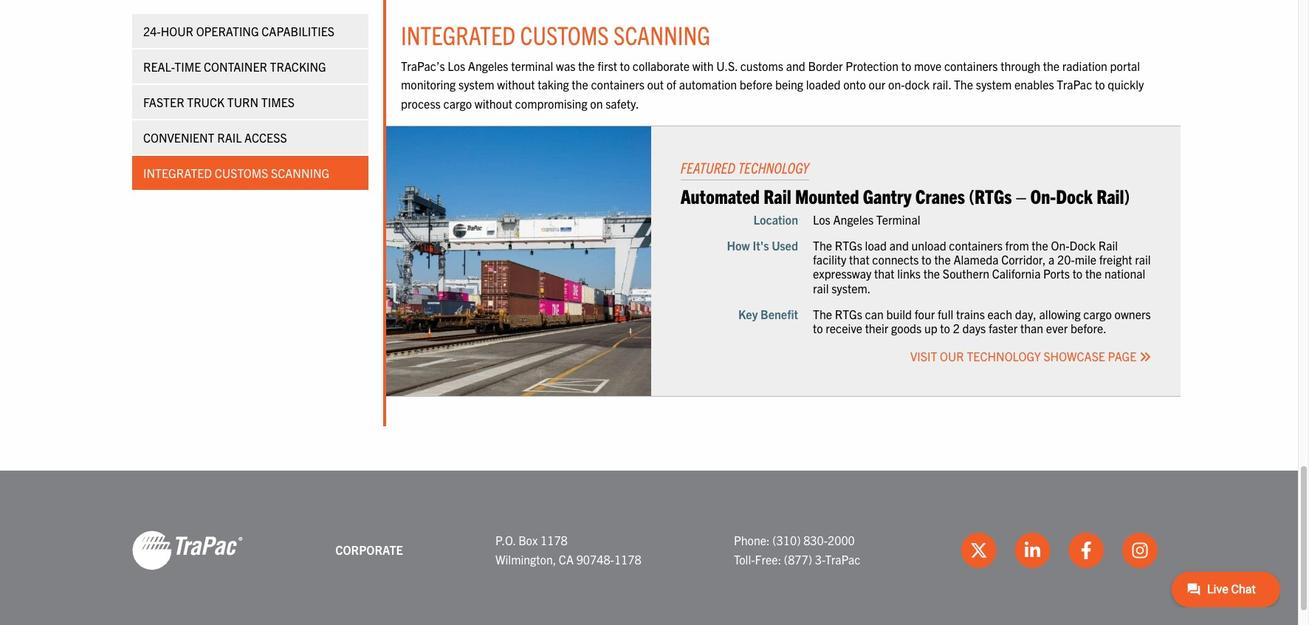 Task type: vqa. For each thing, say whether or not it's contained in the screenshot.
Relations
no



Task type: locate. For each thing, give the bounding box(es) containing it.
1 horizontal spatial integrated
[[401, 18, 516, 50]]

0 vertical spatial los
[[448, 58, 466, 73]]

rtgs inside the rtgs load and unload containers from the on-dock rail facility that connects to the alameda corridor, a 20-mile freight rail expressway that links the southern california ports to the national rail system.
[[835, 238, 863, 253]]

real-
[[143, 60, 175, 75]]

0 vertical spatial trapac
[[1057, 77, 1093, 92]]

customs up was
[[521, 18, 609, 50]]

1 vertical spatial rail
[[764, 183, 792, 207]]

1 vertical spatial customs
[[215, 166, 268, 181]]

tracking
[[270, 60, 326, 75]]

1 horizontal spatial trapac
[[1057, 77, 1093, 92]]

ever
[[1047, 321, 1068, 335]]

dock left rail)
[[1057, 183, 1093, 207]]

1178 right ca
[[615, 552, 642, 566]]

1 horizontal spatial system
[[976, 77, 1012, 92]]

and up being on the top of page
[[787, 58, 806, 73]]

rail
[[217, 131, 242, 146], [764, 183, 792, 207], [1099, 238, 1119, 253]]

through
[[1001, 58, 1041, 73]]

0 horizontal spatial cargo
[[444, 96, 472, 111]]

before.
[[1071, 321, 1107, 335]]

corporate image
[[132, 529, 243, 571]]

technology
[[739, 158, 809, 176], [967, 349, 1041, 364]]

0 horizontal spatial angeles
[[468, 58, 509, 73]]

system right "monitoring"
[[459, 77, 495, 92]]

ports
[[1044, 266, 1070, 281]]

their
[[866, 321, 889, 335]]

technology up location
[[739, 158, 809, 176]]

0 horizontal spatial los
[[448, 58, 466, 73]]

protection
[[846, 58, 899, 73]]

2 rtgs from the top
[[835, 306, 863, 321]]

0 vertical spatial containers
[[945, 58, 998, 73]]

the right was
[[579, 58, 595, 73]]

(877)
[[784, 552, 813, 566]]

containers up rail. at right top
[[945, 58, 998, 73]]

los down mounted in the top right of the page
[[813, 212, 831, 227]]

scanning
[[614, 18, 711, 50], [271, 166, 330, 181]]

cargo left owners
[[1084, 306, 1112, 321]]

1 vertical spatial technology
[[967, 349, 1041, 364]]

technology inside "featured technology automated rail mounted gantry cranes (rtgs – on-dock rail)"
[[739, 158, 809, 176]]

to left 2
[[941, 321, 951, 335]]

scanning up "collaborate"
[[614, 18, 711, 50]]

technology down faster
[[967, 349, 1041, 364]]

rail inside "featured technology automated rail mounted gantry cranes (rtgs – on-dock rail)"
[[764, 183, 792, 207]]

full
[[938, 306, 954, 321]]

rail.
[[933, 77, 952, 92]]

the inside the rtgs can build four full trains each day, allowing cargo owners to receive their goods up to 2 days faster than ever before.
[[813, 306, 833, 321]]

rail right mile
[[1099, 238, 1119, 253]]

1 horizontal spatial customs
[[521, 18, 609, 50]]

rtgs left the can
[[835, 306, 863, 321]]

1 rtgs from the top
[[835, 238, 863, 253]]

and inside the rtgs load and unload containers from the on-dock rail facility that connects to the alameda corridor, a 20-mile freight rail expressway that links the southern california ports to the national rail system.
[[890, 238, 909, 253]]

gantry
[[863, 183, 912, 207]]

1 horizontal spatial that
[[875, 266, 895, 281]]

rtgs for load
[[835, 238, 863, 253]]

visit our technology showcase page link
[[911, 349, 1152, 364]]

the right 20-
[[1086, 266, 1102, 281]]

0 vertical spatial 1178
[[541, 533, 568, 548]]

on
[[590, 96, 603, 111]]

the up expressway
[[813, 238, 833, 253]]

0 horizontal spatial and
[[787, 58, 806, 73]]

real-time container tracking
[[143, 60, 326, 75]]

dock inside the rtgs load and unload containers from the on-dock rail facility that connects to the alameda corridor, a 20-mile freight rail expressway that links the southern california ports to the national rail system.
[[1070, 238, 1096, 253]]

1 vertical spatial rail
[[813, 280, 829, 295]]

angeles inside trapac's los angeles terminal was the first to collaborate with u.s. customs and border protection to move containers through the radiation portal monitoring system without taking the containers out of automation before being loaded onto our on-dock rail. the system enables trapac to quickly process cargo without compromising on safety.
[[468, 58, 509, 73]]

trapac
[[1057, 77, 1093, 92], [826, 552, 861, 566]]

2 vertical spatial the
[[813, 306, 833, 321]]

containers up the "safety."
[[591, 77, 645, 92]]

90748-
[[577, 552, 615, 566]]

1 vertical spatial the
[[813, 238, 833, 253]]

0 vertical spatial integrated customs scanning
[[401, 18, 711, 50]]

trapac's los angeles terminal was the first to collaborate with u.s. customs and border protection to move containers through the radiation portal monitoring system without taking the containers out of automation before being loaded onto our on-dock rail. the system enables trapac to quickly process cargo without compromising on safety.
[[401, 58, 1145, 111]]

u.s.
[[717, 58, 738, 73]]

to up on-
[[902, 58, 912, 73]]

trains
[[957, 306, 985, 321]]

ca
[[559, 552, 574, 566]]

connects
[[873, 252, 919, 267]]

compromising
[[515, 96, 588, 111]]

angeles left terminal
[[468, 58, 509, 73]]

2 horizontal spatial rail
[[1099, 238, 1119, 253]]

0 horizontal spatial rail
[[217, 131, 242, 146]]

and
[[787, 58, 806, 73], [890, 238, 909, 253]]

1 vertical spatial 1178
[[615, 552, 642, 566]]

0 vertical spatial angeles
[[468, 58, 509, 73]]

0 horizontal spatial trapac
[[826, 552, 861, 566]]

and inside trapac's los angeles terminal was the first to collaborate with u.s. customs and border protection to move containers through the radiation portal monitoring system without taking the containers out of automation before being loaded onto our on-dock rail. the system enables trapac to quickly process cargo without compromising on safety.
[[787, 58, 806, 73]]

rail left access
[[217, 131, 242, 146]]

customs down convenient rail access link
[[215, 166, 268, 181]]

to right first
[[620, 58, 630, 73]]

dock
[[1057, 183, 1093, 207], [1070, 238, 1096, 253]]

0 vertical spatial the
[[954, 77, 974, 92]]

footer
[[0, 470, 1299, 625]]

integrated up trapac's
[[401, 18, 516, 50]]

1 vertical spatial dock
[[1070, 238, 1096, 253]]

featured technology automated rail mounted gantry cranes (rtgs – on-dock rail)
[[681, 158, 1131, 207]]

0 vertical spatial and
[[787, 58, 806, 73]]

los right trapac's
[[448, 58, 466, 73]]

than
[[1021, 321, 1044, 335]]

0 vertical spatial scanning
[[614, 18, 711, 50]]

1 horizontal spatial and
[[890, 238, 909, 253]]

cranes
[[916, 183, 965, 207]]

0 horizontal spatial integrated
[[143, 166, 212, 181]]

capabilities
[[262, 24, 335, 39]]

1 horizontal spatial integrated customs scanning
[[401, 18, 711, 50]]

1 vertical spatial on-
[[1052, 238, 1070, 253]]

0 horizontal spatial system
[[459, 77, 495, 92]]

it's
[[753, 238, 769, 253]]

on- right –
[[1031, 183, 1057, 207]]

2 vertical spatial rail
[[1099, 238, 1119, 253]]

integrated
[[401, 18, 516, 50], [143, 166, 212, 181]]

1 vertical spatial cargo
[[1084, 306, 1112, 321]]

(rtgs
[[969, 183, 1012, 207]]

allowing
[[1040, 306, 1081, 321]]

on- inside "featured technology automated rail mounted gantry cranes (rtgs – on-dock rail)"
[[1031, 183, 1057, 207]]

0 vertical spatial cargo
[[444, 96, 472, 111]]

0 horizontal spatial 1178
[[541, 533, 568, 548]]

rtgs for can
[[835, 306, 863, 321]]

integrated inside integrated customs scanning link
[[143, 166, 212, 181]]

0 horizontal spatial technology
[[739, 158, 809, 176]]

1 vertical spatial integrated
[[143, 166, 212, 181]]

dock right a
[[1070, 238, 1096, 253]]

with
[[693, 58, 714, 73]]

–
[[1016, 183, 1027, 207]]

scanning down access
[[271, 166, 330, 181]]

1 horizontal spatial 1178
[[615, 552, 642, 566]]

rail
[[1136, 252, 1151, 267], [813, 280, 829, 295]]

on-
[[1031, 183, 1057, 207], [1052, 238, 1070, 253]]

0 vertical spatial on-
[[1031, 183, 1057, 207]]

integrated customs scanning up was
[[401, 18, 711, 50]]

from
[[1006, 238, 1030, 253]]

0 vertical spatial customs
[[521, 18, 609, 50]]

faster truck turn times link
[[132, 86, 369, 120]]

the inside the rtgs load and unload containers from the on-dock rail facility that connects to the alameda corridor, a 20-mile freight rail expressway that links the southern california ports to the national rail system.
[[813, 238, 833, 253]]

the left alameda
[[935, 252, 951, 267]]

1 vertical spatial scanning
[[271, 166, 330, 181]]

1 vertical spatial los
[[813, 212, 831, 227]]

0 vertical spatial rail
[[217, 131, 242, 146]]

solid image
[[1140, 351, 1152, 363]]

benefit
[[761, 306, 799, 321]]

1 horizontal spatial cargo
[[1084, 306, 1112, 321]]

integrated customs scanning
[[401, 18, 711, 50], [143, 166, 330, 181]]

that left links
[[875, 266, 895, 281]]

containers
[[945, 58, 998, 73], [591, 77, 645, 92], [950, 238, 1003, 253]]

first
[[598, 58, 618, 73]]

rtgs left load
[[835, 238, 863, 253]]

rtgs inside the rtgs can build four full trains each day, allowing cargo owners to receive their goods up to 2 days faster than ever before.
[[835, 306, 863, 321]]

system.
[[832, 280, 871, 295]]

2 system from the left
[[976, 77, 1012, 92]]

1 vertical spatial and
[[890, 238, 909, 253]]

angeles up load
[[834, 212, 874, 227]]

0 vertical spatial rail
[[1136, 252, 1151, 267]]

box
[[519, 533, 538, 548]]

system down through
[[976, 77, 1012, 92]]

1 horizontal spatial scanning
[[614, 18, 711, 50]]

1 horizontal spatial rail
[[764, 183, 792, 207]]

1 horizontal spatial los
[[813, 212, 831, 227]]

the right rail. at right top
[[954, 77, 974, 92]]

how
[[727, 238, 750, 253]]

our
[[869, 77, 886, 92]]

integrated customs scanning down convenient rail access link
[[143, 166, 330, 181]]

1 horizontal spatial technology
[[967, 349, 1041, 364]]

cargo down "monitoring"
[[444, 96, 472, 111]]

on- up ports
[[1052, 238, 1070, 253]]

access
[[245, 131, 287, 146]]

integrated down convenient
[[143, 166, 212, 181]]

1 vertical spatial trapac
[[826, 552, 861, 566]]

featured
[[681, 158, 736, 176]]

system
[[459, 77, 495, 92], [976, 77, 1012, 92]]

national
[[1105, 266, 1146, 281]]

automation
[[679, 77, 737, 92]]

1 vertical spatial rtgs
[[835, 306, 863, 321]]

trapac down 2000
[[826, 552, 861, 566]]

trapac's
[[401, 58, 445, 73]]

that up system.
[[850, 252, 870, 267]]

to right links
[[922, 252, 932, 267]]

0 vertical spatial dock
[[1057, 183, 1093, 207]]

the up enables
[[1044, 58, 1060, 73]]

rail right freight
[[1136, 252, 1151, 267]]

facility
[[813, 252, 847, 267]]

the right links
[[924, 266, 941, 281]]

rail down 'facility'
[[813, 280, 829, 295]]

trapac down radiation on the top right of the page
[[1057, 77, 1093, 92]]

0 horizontal spatial rail
[[813, 280, 829, 295]]

1 horizontal spatial rail
[[1136, 252, 1151, 267]]

truck
[[187, 95, 225, 110]]

0 vertical spatial integrated
[[401, 18, 516, 50]]

faster
[[143, 95, 184, 110]]

0 horizontal spatial scanning
[[271, 166, 330, 181]]

0 vertical spatial technology
[[739, 158, 809, 176]]

onto
[[844, 77, 867, 92]]

to down radiation on the top right of the page
[[1096, 77, 1106, 92]]

0 horizontal spatial integrated customs scanning
[[143, 166, 330, 181]]

portal
[[1111, 58, 1141, 73]]

rtgs
[[835, 238, 863, 253], [835, 306, 863, 321]]

rail up location
[[764, 183, 792, 207]]

0 vertical spatial rtgs
[[835, 238, 863, 253]]

1 vertical spatial angeles
[[834, 212, 874, 227]]

load
[[866, 238, 887, 253]]

the
[[954, 77, 974, 92], [813, 238, 833, 253], [813, 306, 833, 321]]

containers up southern
[[950, 238, 1003, 253]]

trapac inside phone: (310) 830-2000 toll-free: (877) 3-trapac
[[826, 552, 861, 566]]

the down system.
[[813, 306, 833, 321]]

1178 up ca
[[541, 533, 568, 548]]

the left a
[[1032, 238, 1049, 253]]

p.o. box 1178 wilmington, ca 90748-1178
[[496, 533, 642, 566]]

out
[[648, 77, 664, 92]]

and right load
[[890, 238, 909, 253]]

safety.
[[606, 96, 639, 111]]

2 vertical spatial containers
[[950, 238, 1003, 253]]



Task type: describe. For each thing, give the bounding box(es) containing it.
24-hour operating capabilities
[[143, 24, 335, 39]]

1 system from the left
[[459, 77, 495, 92]]

terminal
[[511, 58, 554, 73]]

the inside trapac's los angeles terminal was the first to collaborate with u.s. customs and border protection to move containers through the radiation portal monitoring system without taking the containers out of automation before being loaded onto our on-dock rail. the system enables trapac to quickly process cargo without compromising on safety.
[[954, 77, 974, 92]]

cargo inside trapac's los angeles terminal was the first to collaborate with u.s. customs and border protection to move containers through the radiation portal monitoring system without taking the containers out of automation before being loaded onto our on-dock rail. the system enables trapac to quickly process cargo without compromising on safety.
[[444, 96, 472, 111]]

four
[[915, 306, 936, 321]]

24-
[[143, 24, 161, 39]]

on- inside the rtgs load and unload containers from the on-dock rail facility that connects to the alameda corridor, a 20-mile freight rail expressway that links the southern california ports to the national rail system.
[[1052, 238, 1070, 253]]

goods
[[892, 321, 922, 335]]

expressway
[[813, 266, 872, 281]]

each
[[988, 306, 1013, 321]]

trapac inside trapac's los angeles terminal was the first to collaborate with u.s. customs and border protection to move containers through the radiation portal monitoring system without taking the containers out of automation before being loaded onto our on-dock rail. the system enables trapac to quickly process cargo without compromising on safety.
[[1057, 77, 1093, 92]]

key
[[739, 306, 758, 321]]

collaborate
[[633, 58, 690, 73]]

the down was
[[572, 77, 589, 92]]

the rtgs can build four full trains each day, allowing cargo owners to receive their goods up to 2 days faster than ever before.
[[813, 306, 1152, 335]]

to left receive
[[813, 321, 823, 335]]

0 horizontal spatial that
[[850, 252, 870, 267]]

up
[[925, 321, 938, 335]]

loaded
[[806, 77, 841, 92]]

containers inside the rtgs load and unload containers from the on-dock rail facility that connects to the alameda corridor, a 20-mile freight rail expressway that links the southern california ports to the national rail system.
[[950, 238, 1003, 253]]

2000
[[828, 533, 855, 548]]

toll-
[[734, 552, 755, 566]]

footer containing p.o. box 1178
[[0, 470, 1299, 625]]

showcase
[[1044, 349, 1106, 364]]

los angeles terminal
[[813, 212, 921, 227]]

free:
[[755, 552, 782, 566]]

radiation
[[1063, 58, 1108, 73]]

southern
[[943, 266, 990, 281]]

830-
[[804, 533, 828, 548]]

operating
[[196, 24, 259, 39]]

of
[[667, 77, 677, 92]]

to right ports
[[1073, 266, 1083, 281]]

faster
[[989, 321, 1018, 335]]

freight
[[1100, 252, 1133, 267]]

can
[[866, 306, 884, 321]]

page
[[1109, 349, 1137, 364]]

quickly
[[1108, 77, 1145, 92]]

2
[[953, 321, 960, 335]]

phone:
[[734, 533, 770, 548]]

phone: (310) 830-2000 toll-free: (877) 3-trapac
[[734, 533, 861, 566]]

3-
[[815, 552, 826, 566]]

process
[[401, 96, 441, 111]]

before
[[740, 77, 773, 92]]

monitoring
[[401, 77, 456, 92]]

24-hour operating capabilities link
[[132, 15, 369, 49]]

rail)
[[1097, 183, 1131, 207]]

(310)
[[773, 533, 801, 548]]

0 horizontal spatial customs
[[215, 166, 268, 181]]

day,
[[1016, 306, 1037, 321]]

visit our technology showcase page
[[911, 349, 1140, 364]]

being
[[776, 77, 804, 92]]

the for and
[[813, 238, 833, 253]]

visit
[[911, 349, 938, 364]]

convenient rail access
[[143, 131, 287, 146]]

key benefit
[[739, 306, 799, 321]]

terminal
[[877, 212, 921, 227]]

turn
[[227, 95, 259, 110]]

cargo inside the rtgs can build four full trains each day, allowing cargo owners to receive their goods up to 2 days faster than ever before.
[[1084, 306, 1112, 321]]

20-
[[1058, 252, 1075, 267]]

used
[[772, 238, 799, 253]]

taking
[[538, 77, 569, 92]]

on-
[[889, 77, 905, 92]]

our
[[941, 349, 965, 364]]

corridor,
[[1002, 252, 1046, 267]]

0 vertical spatial without
[[497, 77, 535, 92]]

convenient rail access link
[[132, 121, 369, 155]]

container
[[204, 60, 267, 75]]

1 vertical spatial containers
[[591, 77, 645, 92]]

1 vertical spatial without
[[475, 96, 513, 111]]

border
[[809, 58, 843, 73]]

faster truck turn times
[[143, 95, 295, 110]]

real-time container tracking link
[[132, 50, 369, 84]]

mounted
[[796, 183, 860, 207]]

integrated customs scanning link
[[132, 157, 369, 191]]

p.o.
[[496, 533, 516, 548]]

the rtgs load and unload containers from the on-dock rail facility that connects to the alameda corridor, a 20-mile freight rail expressway that links the southern california ports to the national rail system.
[[813, 238, 1151, 295]]

the for build
[[813, 306, 833, 321]]

move
[[915, 58, 942, 73]]

los inside trapac's los angeles terminal was the first to collaborate with u.s. customs and border protection to move containers through the radiation portal monitoring system without taking the containers out of automation before being loaded onto our on-dock rail. the system enables trapac to quickly process cargo without compromising on safety.
[[448, 58, 466, 73]]

california
[[993, 266, 1041, 281]]

a
[[1049, 252, 1055, 267]]

how it's used
[[727, 238, 799, 253]]

1 vertical spatial integrated customs scanning
[[143, 166, 330, 181]]

times
[[261, 95, 295, 110]]

rail inside the rtgs load and unload containers from the on-dock rail facility that connects to the alameda corridor, a 20-mile freight rail expressway that links the southern california ports to the national rail system.
[[1099, 238, 1119, 253]]

dock inside "featured technology automated rail mounted gantry cranes (rtgs – on-dock rail)"
[[1057, 183, 1093, 207]]

time
[[175, 60, 201, 75]]

1 horizontal spatial angeles
[[834, 212, 874, 227]]

build
[[887, 306, 912, 321]]

wilmington,
[[496, 552, 556, 566]]

unload
[[912, 238, 947, 253]]

convenient
[[143, 131, 215, 146]]

alameda
[[954, 252, 999, 267]]

mile
[[1075, 252, 1097, 267]]



